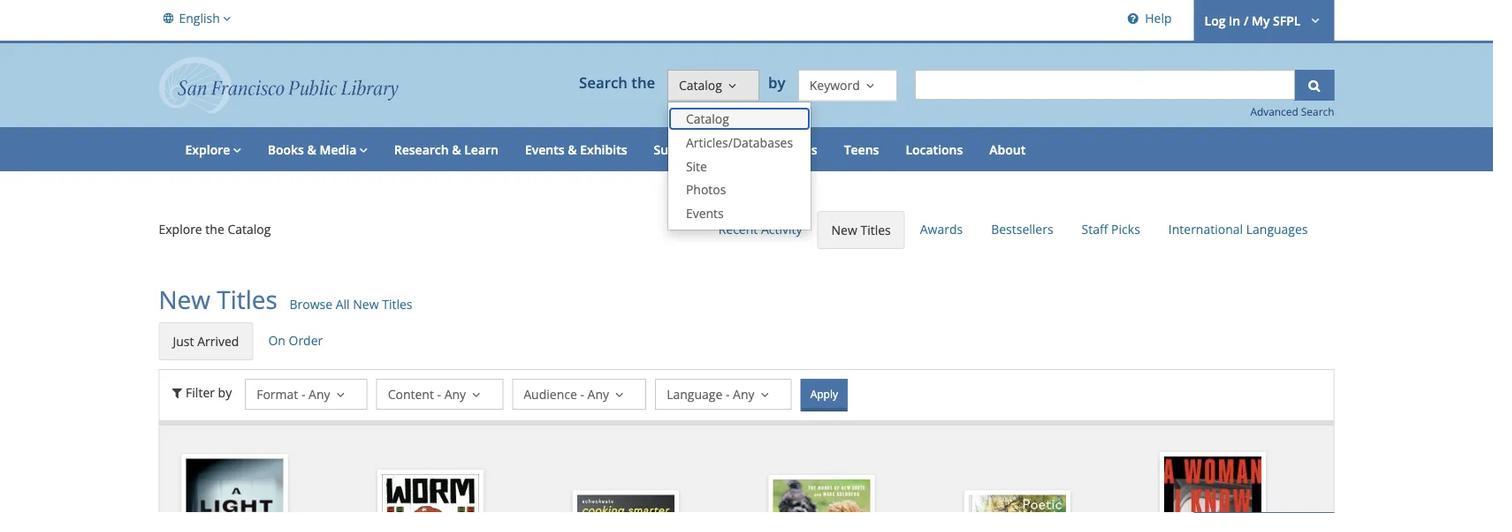 Task type: locate. For each thing, give the bounding box(es) containing it.
format
[[257, 386, 298, 403]]

1 horizontal spatial events
[[686, 205, 724, 222]]

arrow image left the research
[[357, 141, 368, 158]]

&
[[307, 141, 316, 158], [452, 141, 461, 158], [568, 141, 577, 158], [705, 141, 714, 158]]

recent activity link
[[705, 211, 816, 248]]

2 any from the left
[[444, 386, 466, 403]]

format - any button
[[245, 379, 367, 410]]

language
[[667, 386, 723, 403]]

& for books
[[307, 141, 316, 158]]

the for explore
[[205, 221, 224, 237]]

None search field
[[915, 70, 1295, 100]]

picks
[[1111, 221, 1140, 238]]

1 horizontal spatial search
[[1301, 105, 1335, 119]]

0 horizontal spatial new titles
[[159, 283, 277, 317]]

about
[[990, 141, 1026, 158]]

1 vertical spatial the
[[205, 221, 224, 237]]

bestsellers link
[[978, 211, 1067, 248]]

0 vertical spatial catalog
[[679, 77, 722, 93]]

- inside "dropdown button"
[[301, 386, 305, 403]]

events & exhibits link
[[512, 127, 641, 172]]

2 horizontal spatial titles
[[861, 222, 891, 239]]

media
[[320, 141, 357, 158]]

0 horizontal spatial titles
[[217, 283, 277, 317]]

log
[[1205, 12, 1226, 29]]

catalog down explore link
[[228, 221, 271, 237]]

3 any from the left
[[588, 386, 609, 403]]

by up catalog link
[[768, 72, 789, 93]]

1 vertical spatial events
[[686, 205, 724, 222]]

new up just
[[159, 283, 210, 317]]

new titles right activity
[[832, 222, 891, 239]]

events down photos
[[686, 205, 724, 222]]

new titles up arrived
[[159, 283, 277, 317]]

titles left awards link
[[861, 222, 891, 239]]

1 & from the left
[[307, 141, 316, 158]]

books & media link
[[254, 127, 381, 172]]

0 vertical spatial by
[[768, 72, 789, 93]]

titles up on
[[217, 283, 277, 317]]

arrow image left books
[[230, 141, 241, 158]]

arrow image inside explore link
[[230, 141, 241, 158]]

content
[[388, 386, 434, 403]]

staff picks
[[1082, 221, 1140, 238]]

2 horizontal spatial arrow image
[[1304, 11, 1324, 28]]

any inside dropdown button
[[444, 386, 466, 403]]

any inside 'dropdown button'
[[733, 386, 755, 403]]

teens
[[844, 141, 879, 158]]

0 vertical spatial the
[[631, 72, 655, 93]]

1 vertical spatial search
[[1301, 105, 1335, 119]]

0 vertical spatial new titles
[[832, 222, 891, 239]]

arrow image for explore
[[230, 141, 241, 158]]

the left catalog dropdown button
[[631, 72, 655, 93]]

explore left books
[[185, 141, 230, 158]]

any for language - any
[[733, 386, 755, 403]]

& for support
[[705, 141, 714, 158]]

catalog up support & services link
[[686, 110, 729, 127]]

& for events
[[568, 141, 577, 158]]

1 horizontal spatial arrow image
[[357, 141, 368, 158]]

1 vertical spatial new titles
[[159, 283, 277, 317]]

- right 'language'
[[726, 386, 730, 403]]

0 vertical spatial search
[[579, 72, 628, 93]]

apply
[[810, 387, 838, 402]]

any right 'language'
[[733, 386, 755, 403]]

any right format
[[309, 386, 330, 403]]

- inside dropdown button
[[580, 386, 584, 403]]

1 vertical spatial by
[[218, 384, 232, 401]]

by
[[768, 72, 789, 93], [218, 384, 232, 401]]

- for audience
[[580, 386, 584, 403]]

events
[[525, 141, 565, 158], [686, 205, 724, 222]]

languages
[[1246, 221, 1308, 238]]

arrow image inside log in / my sfpl link
[[1304, 11, 1324, 28]]

4 - from the left
[[726, 386, 730, 403]]

any inside dropdown button
[[588, 386, 609, 403]]

search
[[579, 72, 628, 93], [1301, 105, 1335, 119]]

- inside 'dropdown button'
[[726, 386, 730, 403]]

log in / my sfpl link
[[1194, 0, 1335, 41]]

sfpl
[[1273, 12, 1301, 29]]

any for audience - any
[[588, 386, 609, 403]]

search up exhibits
[[579, 72, 628, 93]]

staff
[[1082, 221, 1108, 238]]

by right filter
[[218, 384, 232, 401]]

catalog up catalog link
[[679, 77, 722, 93]]

any inside "dropdown button"
[[309, 386, 330, 403]]

the down explore link
[[205, 221, 224, 237]]

4 any from the left
[[733, 386, 755, 403]]

arrow image right sfpl
[[1304, 11, 1324, 28]]

keyword
[[810, 77, 860, 93]]

new titles
[[832, 222, 891, 239], [159, 283, 277, 317]]

explore
[[185, 141, 230, 158], [159, 221, 202, 237]]

- right audience on the left
[[580, 386, 584, 403]]

new
[[832, 222, 857, 239], [159, 283, 210, 317], [353, 296, 379, 313]]

the
[[631, 72, 655, 93], [205, 221, 224, 237]]

titles right all at the left bottom of the page
[[382, 296, 412, 313]]

any right 'content'
[[444, 386, 466, 403]]

3 & from the left
[[568, 141, 577, 158]]

-
[[301, 386, 305, 403], [437, 386, 441, 403], [580, 386, 584, 403], [726, 386, 730, 403]]

poetic woods image
[[969, 496, 1066, 514]]

2 - from the left
[[437, 386, 441, 403]]

any
[[309, 386, 330, 403], [444, 386, 466, 403], [588, 386, 609, 403], [733, 386, 755, 403]]

a woman i know image
[[1164, 457, 1262, 514]]

4 & from the left
[[705, 141, 714, 158]]

support
[[654, 141, 702, 158]]

events left exhibits
[[525, 141, 565, 158]]

locations link
[[892, 127, 976, 172]]

- right 'content'
[[437, 386, 441, 403]]

search the
[[579, 72, 655, 93]]

1 vertical spatial catalog
[[686, 110, 729, 127]]

titles
[[861, 222, 891, 239], [217, 283, 277, 317], [382, 296, 412, 313]]

catalog inside dropdown button
[[679, 77, 722, 93]]

search down search image at the right top of the page
[[1301, 105, 1335, 119]]

my
[[1252, 12, 1270, 29]]

english link
[[159, 0, 235, 36]]

bestsellers
[[991, 221, 1053, 238]]

new right activity
[[832, 222, 857, 239]]

order
[[289, 332, 323, 349]]

1 horizontal spatial new
[[353, 296, 379, 313]]

filter image
[[168, 384, 186, 401]]

0 horizontal spatial events
[[525, 141, 565, 158]]

3 - from the left
[[580, 386, 584, 403]]

articles/databases link
[[668, 131, 811, 155]]

catalog
[[679, 77, 722, 93], [686, 110, 729, 127], [228, 221, 271, 237]]

research & learn
[[394, 141, 499, 158]]

1 horizontal spatial the
[[631, 72, 655, 93]]

arrow image
[[1304, 11, 1324, 28], [230, 141, 241, 158], [357, 141, 368, 158]]

staff picks link
[[1069, 211, 1154, 248]]

help link
[[1120, 0, 1176, 41]]

0 vertical spatial explore
[[185, 141, 230, 158]]

- right format
[[301, 386, 305, 403]]

catalog inside catalog articles/databases site photos events
[[686, 110, 729, 127]]

0 horizontal spatial arrow image
[[230, 141, 241, 158]]

any right audience on the left
[[588, 386, 609, 403]]

international languages
[[1169, 221, 1308, 238]]

- for content
[[437, 386, 441, 403]]

new right all at the left bottom of the page
[[353, 296, 379, 313]]

arrow image
[[220, 9, 231, 27]]

1 - from the left
[[301, 386, 305, 403]]

1 vertical spatial explore
[[159, 221, 202, 237]]

log in / my sfpl
[[1205, 12, 1301, 29]]

0 horizontal spatial the
[[205, 221, 224, 237]]

about link
[[976, 127, 1039, 172]]

san francisco public library image
[[159, 57, 398, 114]]

research
[[394, 141, 449, 158]]

worm image
[[382, 475, 479, 514]]

- inside dropdown button
[[437, 386, 441, 403]]

recent
[[718, 221, 758, 238]]

help circled image
[[1125, 9, 1142, 26]]

1 any from the left
[[309, 386, 330, 403]]

2 & from the left
[[452, 141, 461, 158]]

arrow image inside the books & media link
[[357, 141, 368, 158]]

explore down explore link
[[159, 221, 202, 237]]



Task type: vqa. For each thing, say whether or not it's contained in the screenshot.
S.
no



Task type: describe. For each thing, give the bounding box(es) containing it.
arrow image for log in / my sfpl
[[1304, 11, 1324, 28]]

cooking smarter image
[[577, 496, 675, 514]]

services
[[717, 141, 766, 158]]

books & media
[[268, 141, 357, 158]]

just arrived
[[173, 333, 239, 350]]

explore link
[[172, 127, 254, 172]]

1 horizontal spatial titles
[[382, 296, 412, 313]]

1 horizontal spatial new titles
[[832, 222, 891, 239]]

search image
[[1306, 77, 1323, 93]]

on order link
[[255, 323, 336, 359]]

content - any button
[[376, 379, 503, 410]]

on
[[268, 332, 285, 349]]

explore for explore
[[185, 141, 230, 158]]

support & services
[[654, 141, 766, 158]]

0 horizontal spatial search
[[579, 72, 628, 93]]

format - any
[[257, 386, 330, 403]]

- for format
[[301, 386, 305, 403]]

the joy of playing with your dog image
[[773, 480, 870, 514]]

catalog for catalog articles/databases site photos events
[[686, 110, 729, 127]]

audience - any button
[[512, 379, 646, 410]]

international
[[1169, 221, 1243, 238]]

1 horizontal spatial by
[[768, 72, 789, 93]]

locations
[[906, 141, 963, 158]]

browse all new titles
[[290, 296, 412, 313]]

arrow image for books & media
[[357, 141, 368, 158]]

- for language
[[726, 386, 730, 403]]

catalog link
[[668, 107, 811, 131]]

kids link
[[779, 127, 831, 172]]

a light in the dark image
[[186, 459, 283, 514]]

explore the catalog
[[159, 221, 271, 237]]

2 vertical spatial catalog
[[228, 221, 271, 237]]

kids
[[792, 141, 817, 158]]

2 horizontal spatial new
[[832, 222, 857, 239]]

english
[[179, 9, 220, 26]]

advanced search link
[[1250, 105, 1335, 119]]

0 horizontal spatial by
[[218, 384, 232, 401]]

books
[[268, 141, 304, 158]]

keyword button
[[798, 70, 897, 101]]

events link
[[668, 202, 811, 226]]

in
[[1229, 12, 1241, 29]]

any for content - any
[[444, 386, 466, 403]]

0 vertical spatial events
[[525, 141, 565, 158]]

photos link
[[668, 178, 811, 202]]

photos
[[686, 181, 726, 198]]

events inside catalog articles/databases site photos events
[[686, 205, 724, 222]]

just
[[173, 333, 194, 350]]

awards
[[920, 221, 963, 238]]

explore for explore the catalog
[[159, 221, 202, 237]]

language - any button
[[655, 379, 792, 410]]

browse
[[290, 296, 332, 313]]

catalog button
[[667, 70, 759, 101]]

filter by
[[186, 384, 232, 401]]

browse all new titles link
[[290, 296, 412, 314]]

site link
[[668, 155, 811, 178]]

& for research
[[452, 141, 461, 158]]

advanced
[[1250, 105, 1298, 119]]

language - any
[[667, 386, 755, 403]]

awards link
[[907, 211, 976, 248]]

/
[[1244, 12, 1249, 29]]

international languages link
[[1155, 211, 1321, 248]]

learn
[[464, 141, 499, 158]]

catalog for catalog
[[679, 77, 722, 93]]

new titles link
[[817, 211, 905, 249]]

audience - any
[[524, 386, 609, 403]]

research & learn link
[[381, 127, 512, 172]]

content - any
[[388, 386, 466, 403]]

recent activity
[[718, 221, 802, 238]]

the for search
[[631, 72, 655, 93]]

activity
[[761, 221, 802, 238]]

teens link
[[831, 127, 892, 172]]

help
[[1145, 9, 1172, 26]]

catalog articles/databases site photos events
[[686, 110, 793, 222]]

articles/databases
[[686, 134, 793, 151]]

audience
[[524, 386, 577, 403]]

just arrived link
[[159, 323, 253, 361]]

apply button
[[801, 379, 848, 412]]

filter
[[186, 384, 215, 401]]

exhibits
[[580, 141, 627, 158]]

0 horizontal spatial new
[[159, 283, 210, 317]]

on order
[[268, 332, 323, 349]]

advanced search
[[1250, 105, 1335, 119]]

support & services link
[[641, 127, 779, 172]]

any for format - any
[[309, 386, 330, 403]]

arrived
[[197, 333, 239, 350]]

all
[[336, 296, 350, 313]]

events & exhibits
[[525, 141, 627, 158]]

site
[[686, 158, 707, 174]]



